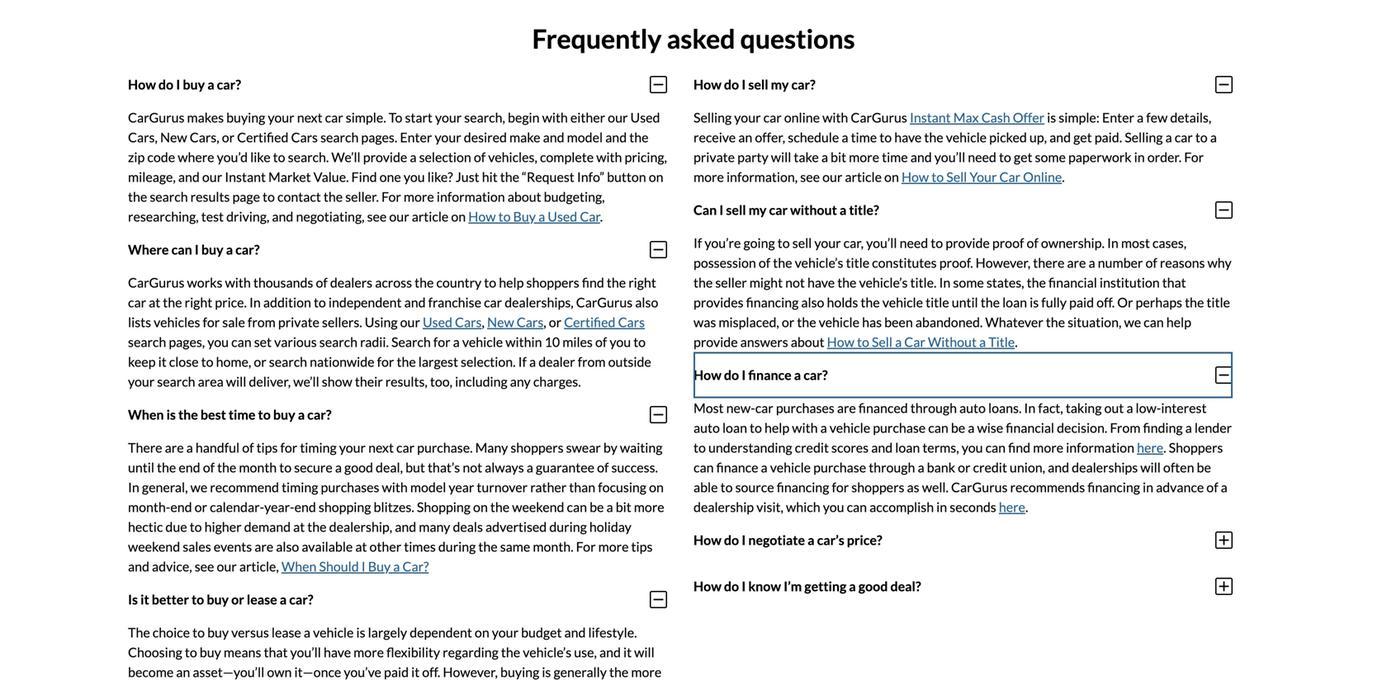 Task type: describe. For each thing, give the bounding box(es) containing it.
the right regarding
[[501, 644, 520, 661]]

bit inside there are a handful of tips for timing your next car purchase. many shoppers swear by waiting until the end of the month to secure a good deal, but that's not always a guarantee of success. in general, we recommend timing purchases with model year turnover rather than focusing on month-end or calendar-year-end shopping blitzes. shopping on the weekend can be a bit more hectic due to higher demand at the dealership, and many deals advertised during holiday weekend sales events are also available at other times during the same month. for more tips and advice, see our article,
[[616, 499, 632, 515]]

on up deals
[[473, 499, 488, 515]]

not inside 'if you're going to sell your car, you'll need to provide proof of ownership. in most cases, possession of the vehicle's title constitutes proof. however, there are a number of reasons why the seller might not have the vehicle's title. in some states, the financial institution that provides financing also holds the vehicle title until the loan is fully paid off. or perhaps the title was misplaced, or the vehicle has been abandoned. whatever the situation, we can help provide answers about'
[[786, 274, 805, 291]]

it down flexibility
[[411, 664, 420, 680]]

do for finance
[[724, 367, 739, 383]]

value.
[[314, 169, 349, 185]]

end left the shopping
[[295, 499, 316, 515]]

financing down dealerships
[[1088, 479, 1141, 495]]

i for when should i buy a car?
[[362, 559, 366, 575]]

until inside 'if you're going to sell your car, you'll need to provide proof of ownership. in most cases, possession of the vehicle's title constitutes proof. however, there are a number of reasons why the seller might not have the vehicle's title. in some states, the financial institution that provides financing also holds the vehicle title until the loan is fully paid off. or perhaps the title was misplaced, or the vehicle has been abandoned. whatever the situation, we can help provide answers about'
[[952, 294, 978, 310]]

cars down franchise
[[455, 314, 482, 330]]

are inside 'if you're going to sell your car, you'll need to provide proof of ownership. in most cases, possession of the vehicle's title constitutes proof. however, there are a number of reasons why the seller might not have the vehicle's title. in some states, the financial institution that provides financing also holds the vehicle title until the loan is fully paid off. or perhaps the title was misplaced, or the vehicle has been abandoned. whatever the situation, we can help provide answers about'
[[1067, 255, 1086, 271]]

our inside is simple: enter a few details, receive an offer, schedule a time to have the vehicle picked up, and get paid. selling a car to a private party will take a bit more time and you'll need to get some paperwork in order. for more information, see our article on
[[823, 169, 843, 185]]

code
[[147, 149, 175, 165]]

we'll
[[293, 374, 319, 390]]

in inside is simple: enter a few details, receive an offer, schedule a time to have the vehicle picked up, and get paid. selling a car to a private party will take a bit more time and you'll need to get some paperwork in order. for more information, see our article on
[[1135, 149, 1145, 165]]

vehicle up the been
[[883, 294, 923, 310]]

1 vertical spatial tips
[[631, 539, 653, 555]]

new inside used cars , new cars , or certified cars search pages, you can set various search radii. search for a vehicle within 10 miles of you to keep it close to home, or search nationwide for the largest selection. if a dealer from outside your search area will deliver, we'll show their results, too, including any charges.
[[487, 314, 514, 330]]

0 horizontal spatial here link
[[999, 499, 1026, 515]]

that inside 'if you're going to sell your car, you'll need to provide proof of ownership. in most cases, possession of the vehicle's title constitutes proof. however, there are a number of reasons why the seller might not have the vehicle's title. in some states, the financial institution that provides financing also holds the vehicle title until the loan is fully paid off. or perhaps the title was misplaced, or the vehicle has been abandoned. whatever the situation, we can help provide answers about'
[[1163, 274, 1187, 291]]

some inside 'if you're going to sell your car, you'll need to provide proof of ownership. in most cases, possession of the vehicle's title constitutes proof. however, there are a number of reasons why the seller might not have the vehicle's title. in some states, the financial institution that provides financing also holds the vehicle title until the loan is fully paid off. or perhaps the title was misplaced, or the vehicle has been abandoned. whatever the situation, we can help provide answers about'
[[953, 274, 984, 291]]

the up vehicles
[[163, 294, 182, 310]]

area
[[198, 374, 224, 390]]

title
[[989, 334, 1015, 350]]

complete
[[540, 149, 594, 165]]

financial inside 'if you're going to sell your car, you'll need to provide proof of ownership. in most cases, possession of the vehicle's title constitutes proof. however, there are a number of reasons why the seller might not have the vehicle's title. in some states, the financial institution that provides financing also holds the vehicle title until the loan is fully paid off. or perhaps the title was misplaced, or the vehicle has been abandoned. whatever the situation, we can help provide answers about'
[[1049, 274, 1097, 291]]

car? for how do i buy a car?
[[217, 76, 241, 93]]

holiday
[[590, 519, 632, 535]]

few
[[1147, 109, 1168, 125]]

either
[[571, 109, 605, 125]]

car up offer,
[[764, 109, 782, 125]]

1 vertical spatial auto
[[694, 420, 720, 436]]

largest
[[419, 354, 458, 370]]

0 horizontal spatial selling
[[694, 109, 732, 125]]

with up "schedule"
[[823, 109, 848, 125]]

the up provides
[[694, 274, 713, 291]]

for inside cargurus makes buying your next car simple. to start your search, begin with either our used cars, new cars, or certified cars search pages. enter your desired make and model and the zip code where you'd like to search. we'll provide a selection of vehicles, complete with pricing, mileage, and our instant market value. find one you like? just hit the "request info" button on the search results page to contact the seller. for more information about budgeting, researching, test driving, and negotiating, see our article on
[[382, 189, 401, 205]]

your up like
[[268, 109, 295, 125]]

can up price?
[[847, 499, 867, 515]]

enter inside is simple: enter a few details, receive an offer, schedule a time to have the vehicle picked up, and get paid. selling a car to a private party will take a bit more time and you'll need to get some paperwork in order. for more information, see our article on
[[1103, 109, 1135, 125]]

0 vertical spatial instant
[[910, 109, 951, 125]]

next inside there are a handful of tips for timing your next car purchase. many shoppers swear by waiting until the end of the month to secure a good deal, but that's not always a guarantee of success. in general, we recommend timing purchases with model year turnover rather than focusing on month-end or calendar-year-end shopping blitzes. shopping on the weekend can be a bit more hectic due to higher demand at the dealership, and many deals advertised during holiday weekend sales events are also available at other times during the same month. for more tips and advice, see our article,
[[368, 440, 394, 456]]

or inside dropdown button
[[231, 592, 244, 608]]

our up results
[[202, 169, 222, 185]]

seconds
[[950, 499, 997, 515]]

. down the recommends
[[1026, 499, 1029, 515]]

sell for a
[[872, 334, 893, 350]]

1 horizontal spatial time
[[851, 129, 877, 145]]

our up where can i buy a car? dropdown button
[[389, 208, 409, 224]]

how to buy a used car link
[[469, 208, 600, 224]]

2 cars, from the left
[[190, 129, 219, 145]]

driving,
[[226, 208, 270, 224]]

do for buy
[[159, 76, 174, 93]]

simple.
[[346, 109, 386, 125]]

the up might
[[773, 255, 792, 271]]

for up largest
[[433, 334, 451, 350]]

need inside 'if you're going to sell your car, you'll need to provide proof of ownership. in most cases, possession of the vehicle's title constitutes proof. however, there are a number of reasons why the seller might not have the vehicle's title. in some states, the financial institution that provides financing also holds the vehicle title until the loan is fully paid off. or perhaps the title was misplaced, or the vehicle has been abandoned. whatever the situation, we can help provide answers about'
[[900, 235, 928, 251]]

advice,
[[152, 559, 192, 575]]

has
[[862, 314, 882, 330]]

how do i know i'm getting a good deal? button
[[694, 564, 1233, 610]]

the right perhaps
[[1185, 294, 1204, 310]]

2 horizontal spatial title
[[1207, 294, 1231, 310]]

that's
[[428, 459, 460, 476]]

it down lifestyle.
[[624, 644, 632, 661]]

how do i sell my car?
[[694, 76, 816, 93]]

shoppers inside . shoppers can finance a vehicle purchase through a bank or credit union, and dealerships will often be able to source financing for shoppers as well. cargurus recommends financing in advance of a dealership visit, which you can accomplish in seconds
[[852, 479, 905, 495]]

how for how to buy a used car .
[[469, 208, 496, 224]]

handful
[[196, 440, 240, 456]]

like?
[[428, 169, 453, 185]]

year-
[[264, 499, 295, 515]]

or up "10"
[[549, 314, 562, 330]]

your right start
[[435, 109, 462, 125]]

article,
[[239, 559, 279, 575]]

or down set
[[254, 354, 267, 370]]

see inside is simple: enter a few details, receive an offer, schedule a time to have the vehicle picked up, and get paid. selling a car to a private party will take a bit more time and you'll need to get some paperwork in order. for more information, see our article on
[[801, 169, 820, 185]]

do for negotiate
[[724, 532, 739, 548]]

with up button
[[596, 149, 622, 165]]

your inside the choice to buy versus lease a vehicle is largely dependent on your budget and lifestyle. choosing to buy means that you'll have more flexibility regarding the vehicle's use, and it will become an asset—you'll own it—once you've paid it off. however, buying is generally the mo
[[492, 625, 519, 641]]

i'm
[[784, 579, 802, 595]]

states,
[[987, 274, 1025, 291]]

here for here
[[1137, 440, 1164, 456]]

or inside . shoppers can finance a vehicle purchase through a bank or credit union, and dealerships will often be able to source financing for shoppers as well. cargurus recommends financing in advance of a dealership visit, which you can accomplish in seconds
[[958, 459, 971, 476]]

market
[[268, 169, 311, 185]]

without
[[928, 334, 977, 350]]

on down pricing,
[[649, 169, 664, 185]]

more down focusing
[[634, 499, 665, 515]]

the up certified cars "link"
[[607, 274, 626, 291]]

with right begin
[[542, 109, 568, 125]]

other
[[370, 539, 402, 555]]

more down the selling your car online with cargurus instant max cash offer at top
[[849, 149, 880, 165]]

and down the where
[[178, 169, 200, 185]]

2 , from the left
[[544, 314, 546, 330]]

i for how do i finance a car?
[[742, 367, 746, 383]]

that inside the choice to buy versus lease a vehicle is largely dependent on your budget and lifestyle. choosing to buy means that you'll have more flexibility regarding the vehicle's use, and it will become an asset—you'll own it—once you've paid it off. however, buying is generally the mo
[[264, 644, 288, 661]]

the down handful
[[217, 459, 236, 476]]

however, inside 'if you're going to sell your car, you'll need to provide proof of ownership. in most cases, possession of the vehicle's title constitutes proof. however, there are a number of reasons why the seller might not have the vehicle's title. in some states, the financial institution that provides financing also holds the vehicle title until the loan is fully paid off. or perhaps the title was misplaced, or the vehicle has been abandoned. whatever the situation, we can help provide answers about'
[[976, 255, 1031, 271]]

i for how do i know i'm getting a good deal?
[[742, 579, 746, 595]]

our inside there are a handful of tips for timing your next car purchase. many shoppers swear by waiting until the end of the month to secure a good deal, but that's not always a guarantee of success. in general, we recommend timing purchases with model year turnover rather than focusing on month-end or calendar-year-end shopping blitzes. shopping on the weekend can be a bit more hectic due to higher demand at the dealership, and many deals advertised during holiday weekend sales events are also available at other times during the same month. for more tips and advice, see our article,
[[217, 559, 237, 575]]

better
[[152, 592, 189, 608]]

cars up outside
[[618, 314, 645, 330]]

is simple: enter a few details, receive an offer, schedule a time to have the vehicle picked up, and get paid. selling a car to a private party will take a bit more time and you'll need to get some paperwork in order. for more information, see our article on
[[694, 109, 1217, 185]]

the right hit
[[500, 169, 519, 185]]

budgeting,
[[544, 189, 605, 205]]

the up available on the left
[[307, 519, 327, 535]]

your inside there are a handful of tips for timing your next car purchase. many shoppers swear by waiting until the end of the month to secure a good deal, but that's not always a guarantee of success. in general, we recommend timing purchases with model year turnover rather than focusing on month-end or calendar-year-end shopping blitzes. shopping on the weekend can be a bit more hectic due to higher demand at the dealership, and many deals advertised during holiday weekend sales events are also available at other times during the same month. for more tips and advice, see our article,
[[339, 440, 366, 456]]

2 vertical spatial in
[[937, 499, 947, 515]]

cargurus down the where
[[128, 274, 185, 291]]

2 vertical spatial loan
[[895, 440, 920, 456]]

search up we'll
[[321, 129, 359, 145]]

many
[[419, 519, 450, 535]]

private inside cargurus works with thousands of dealers across the country to help shoppers find the right car at the right price. in addition to independent and franchise car dealerships, cargurus also lists vehicles for sale from private sellers. using our
[[278, 314, 320, 330]]

schedule
[[788, 129, 839, 145]]

and right "up,"
[[1050, 129, 1071, 145]]

search up researching,
[[150, 189, 188, 205]]

shopping
[[417, 499, 471, 515]]

regarding
[[443, 644, 499, 661]]

thousands
[[253, 274, 313, 291]]

asset—you'll
[[193, 664, 264, 680]]

how to sell your car online .
[[902, 169, 1065, 185]]

advance
[[1156, 479, 1204, 495]]

are down demand
[[255, 539, 274, 555]]

car inside cargurus makes buying your next car simple. to start your search, begin with either our used cars, new cars, or certified cars search pages. enter your desired make and model and the zip code where you'd like to search. we'll provide a selection of vehicles, complete with pricing, mileage, and our instant market value. find one you like? just hit the "request info" button on the search results page to contact the seller. for more information about budgeting, researching, test driving, and negotiating, see our article on
[[325, 109, 343, 125]]

how for how do i know i'm getting a good deal?
[[694, 579, 722, 595]]

cargurus inside . shoppers can finance a vehicle purchase through a bank or credit union, and dealerships will often be able to source financing for shoppers as well. cargurus recommends financing in advance of a dealership visit, which you can accomplish in seconds
[[951, 479, 1008, 495]]

of inside used cars , new cars , or certified cars search pages, you can set various search radii. search for a vehicle within 10 miles of you to keep it close to home, or search nationwide for the largest selection. if a dealer from outside your search area will deliver, we'll show their results, too, including any charges.
[[595, 334, 607, 350]]

for inside there are a handful of tips for timing your next car purchase. many shoppers swear by waiting until the end of the month to secure a good deal, but that's not always a guarantee of success. in general, we recommend timing purchases with model year turnover rather than focusing on month-end or calendar-year-end shopping blitzes. shopping on the weekend can be a bit more hectic due to higher demand at the dealership, and many deals advertised during holiday weekend sales events are also available at other times during the same month. for more tips and advice, see our article,
[[280, 440, 298, 456]]

instant max cash offer link
[[910, 109, 1045, 125]]

will inside . shoppers can finance a vehicle purchase through a bank or credit union, and dealerships will often be able to source financing for shoppers as well. cargurus recommends financing in advance of a dealership visit, which you can accomplish in seconds
[[1141, 459, 1161, 476]]

end up general,
[[179, 459, 200, 476]]

or inside 'if you're going to sell your car, you'll need to provide proof of ownership. in most cases, possession of the vehicle's title constitutes proof. however, there are a number of reasons why the seller might not have the vehicle's title. in some states, the financial institution that provides financing also holds the vehicle title until the loan is fully paid off. or perhaps the title was misplaced, or the vehicle has been abandoned. whatever the situation, we can help provide answers about'
[[782, 314, 795, 330]]

car for how to sell your car online .
[[1000, 169, 1021, 185]]

be inside . shoppers can finance a vehicle purchase through a bank or credit union, and dealerships will often be able to source financing for shoppers as well. cargurus recommends financing in advance of a dealership visit, which you can accomplish in seconds
[[1197, 459, 1212, 476]]

search.
[[288, 149, 329, 165]]

more down holiday
[[598, 539, 629, 555]]

0 horizontal spatial during
[[438, 539, 476, 555]]

i for how do i buy a car?
[[176, 76, 180, 93]]

have inside the choice to buy versus lease a vehicle is largely dependent on your budget and lifestyle. choosing to buy means that you'll have more flexibility regarding the vehicle's use, and it will become an asset—you'll own it—once you've paid it off. however, buying is generally the mo
[[324, 644, 351, 661]]

minus square image for .
[[650, 75, 667, 94]]

finance for i
[[749, 367, 792, 383]]

provides
[[694, 294, 744, 310]]

can down wise
[[986, 440, 1006, 456]]

how do i finance a car?
[[694, 367, 828, 383]]

and down contact
[[272, 208, 294, 224]]

0 vertical spatial tips
[[256, 440, 278, 456]]

buy inside 'is it better to buy or lease a car?' dropdown button
[[207, 592, 229, 608]]

car's
[[817, 532, 845, 548]]

10
[[545, 334, 560, 350]]

nationwide
[[310, 354, 375, 370]]

car? down we'll
[[307, 407, 332, 423]]

paid inside 'if you're going to sell your car, you'll need to provide proof of ownership. in most cases, possession of the vehicle's title constitutes proof. however, there are a number of reasons why the seller might not have the vehicle's title. in some states, the financial institution that provides financing also holds the vehicle title until the loan is fully paid off. or perhaps the title was misplaced, or the vehicle has been abandoned. whatever the situation, we can help provide answers about'
[[1070, 294, 1094, 310]]

misplaced,
[[719, 314, 780, 330]]

dealers
[[330, 274, 373, 291]]

minus square image for is simple: enter a few details, receive an offer, schedule a time to have the vehicle picked up, and get paid. selling a car to a private party will take a bit more time and you'll need to get some paperwork in order. for more information, see our article on
[[1216, 75, 1233, 94]]

of inside . shoppers can finance a vehicle purchase through a bank or credit union, and dealerships will often be able to source financing for shoppers as well. cargurus recommends financing in advance of a dealership visit, which you can accomplish in seconds
[[1207, 479, 1219, 495]]

buy up means
[[207, 625, 229, 641]]

can inside there are a handful of tips for timing your next car purchase. many shoppers swear by waiting until the end of the month to secure a good deal, but that's not always a guarantee of success. in general, we recommend timing purchases with model year turnover rather than focusing on month-end or calendar-year-end shopping blitzes. shopping on the weekend can be a bit more hectic due to higher demand at the dealership, and many deals advertised during holiday weekend sales events are also available at other times during the same month. for more tips and advice, see our article,
[[567, 499, 587, 515]]

charges.
[[533, 374, 581, 390]]

interest
[[1161, 400, 1207, 416]]

plus square image
[[1216, 577, 1233, 597]]

used inside cargurus makes buying your next car simple. to start your search, begin with either our used cars, new cars, or certified cars search pages. enter your desired make and model and the zip code where you'd like to search. we'll provide a selection of vehicles, complete with pricing, mileage, and our instant market value. find one you like? just hit the "request info" button on the search results page to contact the seller. for more information about budgeting, researching, test driving, and negotiating, see our article on
[[631, 109, 660, 125]]

buy inside where can i buy a car? dropdown button
[[201, 242, 224, 258]]

cars up within
[[517, 314, 544, 330]]

dealerships,
[[505, 294, 574, 310]]

guarantee
[[536, 459, 595, 476]]

for down radii.
[[377, 354, 394, 370]]

article inside is simple: enter a few details, receive an offer, schedule a time to have the vehicle picked up, and get paid. selling a car to a private party will take a bit more time and you'll need to get some paperwork in order. for more information, see our article on
[[845, 169, 882, 185]]

rather
[[530, 479, 567, 495]]

from
[[1110, 420, 1141, 436]]

good inside there are a handful of tips for timing your next car purchase. many shoppers swear by waiting until the end of the month to secure a good deal, but that's not always a guarantee of success. in general, we recommend timing purchases with model year turnover rather than focusing on month-end or calendar-year-end shopping blitzes. shopping on the weekend can be a bit more hectic due to higher demand at the dealership, and many deals advertised during holiday weekend sales events are also available at other times during the same month. for more tips and advice, see our article,
[[344, 459, 373, 476]]

minus square image for ,
[[650, 240, 667, 260]]

car? for where can i buy a car?
[[236, 242, 260, 258]]

on down success.
[[649, 479, 664, 495]]

with inside cargurus works with thousands of dealers across the country to help shoppers find the right car at the right price. in addition to independent and franchise car dealerships, cargurus also lists vehicles for sale from private sellers. using our
[[225, 274, 251, 291]]

. down whatever
[[1015, 334, 1018, 350]]

paperwork
[[1069, 149, 1132, 165]]

dealerships
[[1072, 459, 1138, 476]]

waiting
[[620, 440, 663, 456]]

it inside 'is it better to buy or lease a car?' dropdown button
[[140, 592, 149, 608]]

minus square image
[[1216, 200, 1233, 220]]

. down budgeting,
[[600, 208, 603, 224]]

cash
[[982, 109, 1011, 125]]

selling your car online with cargurus instant max cash offer
[[694, 109, 1045, 125]]

if inside 'if you're going to sell your car, you'll need to provide proof of ownership. in most cases, possession of the vehicle's title constitutes proof. however, there are a number of reasons why the seller might not have the vehicle's title. in some states, the financial institution that provides financing also holds the vehicle title until the loan is fully paid off. or perhaps the title was misplaced, or the vehicle has been abandoned. whatever the situation, we can help provide answers about'
[[694, 235, 702, 251]]

of up the month at the left of page
[[242, 440, 254, 456]]

1 vertical spatial in
[[1143, 479, 1154, 495]]

most new-car purchases are financed through auto loans. in fact, taking out a low-interest auto loan to help with a vehicle purchase can be a wise financial decision. from finding a lender to understanding credit scores and loan terms, you can find more information
[[694, 400, 1232, 456]]

at inside cargurus works with thousands of dealers across the country to help shoppers find the right car at the right price. in addition to independent and franchise car dealerships, cargurus also lists vehicles for sale from private sellers. using our
[[149, 294, 160, 310]]

buy inside when is the best time to buy a car? dropdown button
[[273, 407, 295, 423]]

you up outside
[[610, 334, 631, 350]]

1 cars, from the left
[[128, 129, 158, 145]]

keep
[[128, 354, 156, 370]]

flexibility
[[387, 644, 440, 661]]

next inside cargurus makes buying your next car simple. to start your search, begin with either our used cars, new cars, or certified cars search pages. enter your desired make and model and the zip code where you'd like to search. we'll provide a selection of vehicles, complete with pricing, mileage, and our instant market value. find one you like? just hit the "request info" button on the search results page to contact the seller. for more information about budgeting, researching, test driving, and negotiating, see our article on
[[297, 109, 323, 125]]

is left generally
[[542, 664, 551, 680]]

financing inside 'if you're going to sell your car, you'll need to provide proof of ownership. in most cases, possession of the vehicle's title constitutes proof. however, there are a number of reasons why the seller might not have the vehicle's title. in some states, the financial institution that provides financing also holds the vehicle title until the loan is fully paid off. or perhaps the title was misplaced, or the vehicle has been abandoned. whatever the situation, we can help provide answers about'
[[746, 294, 799, 310]]

minus square image inside 'is it better to buy or lease a car?' dropdown button
[[650, 590, 667, 610]]

car? for how do i sell my car?
[[792, 76, 816, 93]]

car inside there are a handful of tips for timing your next car purchase. many shoppers swear by waiting until the end of the month to secure a good deal, but that's not always a guarantee of success. in general, we recommend timing purchases with model year turnover rather than focusing on month-end or calendar-year-end shopping blitzes. shopping on the weekend can be a bit more hectic due to higher demand at the dealership, and many deals advertised during holiday weekend sales events are also available at other times during the same month. for more tips and advice, see our article,
[[396, 440, 415, 456]]

sell for your
[[947, 169, 967, 185]]

1 vertical spatial timing
[[282, 479, 318, 495]]

1 horizontal spatial buy
[[513, 208, 536, 224]]

0 vertical spatial vehicle's
[[795, 255, 844, 271]]

for inside . shoppers can finance a vehicle purchase through a bank or credit union, and dealerships will often be able to source financing for shoppers as well. cargurus recommends financing in advance of a dealership visit, which you can accomplish in seconds
[[832, 479, 849, 495]]

minus square image for . shoppers can finance a vehicle purchase through a bank or credit union, and dealerships will often be able to source financing for shoppers as well. cargurus recommends financing in advance of a dealership visit, which you can accomplish in seconds
[[1216, 365, 1233, 385]]

and up pricing,
[[606, 129, 627, 145]]

0 horizontal spatial title
[[846, 255, 870, 271]]

0 horizontal spatial weekend
[[128, 539, 180, 555]]

some inside is simple: enter a few details, receive an offer, schedule a time to have the vehicle picked up, and get paid. selling a car to a private party will take a bit more time and you'll need to get some paperwork in order. for more information, see our article on
[[1035, 149, 1066, 165]]

i for where can i buy a car?
[[195, 242, 199, 258]]

title?
[[849, 202, 879, 218]]

0 vertical spatial my
[[771, 76, 789, 93]]

the up 'holds'
[[838, 274, 857, 291]]

vehicle inside . shoppers can finance a vehicle purchase through a bank or credit union, and dealerships will often be able to source financing for shoppers as well. cargurus recommends financing in advance of a dealership visit, which you can accomplish in seconds
[[770, 459, 811, 476]]

. down simple:
[[1062, 169, 1065, 185]]

the down value.
[[324, 189, 343, 205]]

1 horizontal spatial title
[[926, 294, 949, 310]]

you're
[[705, 235, 741, 251]]

1 horizontal spatial used
[[548, 208, 578, 224]]

abandoned.
[[916, 314, 983, 330]]

1 horizontal spatial at
[[293, 519, 305, 535]]

as
[[907, 479, 920, 495]]

dealership
[[694, 499, 754, 515]]

shoppers inside there are a handful of tips for timing your next car purchase. many shoppers swear by waiting until the end of the month to secure a good deal, but that's not always a guarantee of success. in general, we recommend timing purchases with model year turnover rather than focusing on month-end or calendar-year-end shopping blitzes. shopping on the weekend can be a bit more hectic due to higher demand at the dealership, and many deals advertised during holiday weekend sales events are also available at other times during the same month. for more tips and advice, see our article,
[[511, 440, 564, 456]]

lender
[[1195, 420, 1232, 436]]

the right "across"
[[415, 274, 434, 291]]

the down there
[[1027, 274, 1046, 291]]

minus square image inside when is the best time to buy a car? dropdown button
[[650, 405, 667, 425]]

there
[[128, 440, 162, 456]]

2 horizontal spatial vehicle's
[[859, 274, 908, 291]]

any
[[510, 374, 531, 390]]

purchase inside . shoppers can finance a vehicle purchase through a bank or credit union, and dealerships will often be able to source financing for shoppers as well. cargurus recommends financing in advance of a dealership visit, which you can accomplish in seconds
[[814, 459, 866, 476]]

shoppers inside cargurus works with thousands of dealers across the country to help shoppers find the right car at the right price. in addition to independent and franchise car dealerships, cargurus also lists vehicles for sale from private sellers. using our
[[527, 274, 580, 291]]

credit inside the most new-car purchases are financed through auto loans. in fact, taking out a low-interest auto loan to help with a vehicle purchase can be a wise financial decision. from finding a lender to understanding credit scores and loan terms, you can find more information
[[795, 440, 829, 456]]

1 vertical spatial car
[[580, 208, 600, 224]]

makes
[[187, 109, 224, 125]]

0 vertical spatial get
[[1074, 129, 1092, 145]]

their
[[355, 374, 383, 390]]

home,
[[216, 354, 251, 370]]

information,
[[727, 169, 798, 185]]

end up due
[[170, 499, 192, 515]]

car? down available on the left
[[289, 592, 313, 608]]

and up complete at the left
[[543, 129, 565, 145]]

1 horizontal spatial here link
[[1137, 440, 1164, 456]]

able
[[694, 479, 718, 495]]

from inside cargurus works with thousands of dealers across the country to help shoppers find the right car at the right price. in addition to independent and franchise car dealerships, cargurus also lists vehicles for sale from private sellers. using our
[[248, 314, 276, 330]]

0 horizontal spatial get
[[1014, 149, 1033, 165]]

how for how do i finance a car?
[[694, 367, 722, 383]]

or inside there are a handful of tips for timing your next car purchase. many shoppers swear by waiting until the end of the month to secure a good deal, but that's not always a guarantee of success. in general, we recommend timing purchases with model year turnover rather than focusing on month-end or calendar-year-end shopping blitzes. shopping on the weekend can be a bit more hectic due to higher demand at the dealership, and many deals advertised during holiday weekend sales events are also available at other times during the same month. for more tips and advice, see our article,
[[195, 499, 207, 515]]

when is the best time to buy a car? button
[[128, 392, 667, 438]]

the down the fully at the top right
[[1046, 314, 1065, 330]]

can up terms,
[[929, 420, 949, 436]]

to inside . shoppers can finance a vehicle purchase through a bank or credit union, and dealerships will often be able to source financing for shoppers as well. cargurus recommends financing in advance of a dealership visit, which you can accomplish in seconds
[[721, 479, 733, 495]]

taking
[[1066, 400, 1102, 416]]

2 vertical spatial at
[[355, 539, 367, 555]]

simple:
[[1059, 109, 1100, 125]]

on down just
[[451, 208, 466, 224]]

vehicles
[[154, 314, 200, 330]]

2 horizontal spatial provide
[[946, 235, 990, 251]]

0 vertical spatial timing
[[300, 440, 337, 456]]

dealership,
[[329, 519, 392, 535]]

0 vertical spatial right
[[629, 274, 656, 291]]

deal,
[[376, 459, 403, 476]]

purchases inside there are a handful of tips for timing your next car purchase. many shoppers swear by waiting until the end of the month to secure a good deal, but that's not always a guarantee of success. in general, we recommend timing purchases with model year turnover rather than focusing on month-end or calendar-year-end shopping blitzes. shopping on the weekend can be a bit more hectic due to higher demand at the dealership, and many deals advertised during holiday weekend sales events are also available at other times during the same month. for more tips and advice, see our article,
[[321, 479, 379, 495]]

whatever
[[986, 314, 1044, 330]]

car? for how do i finance a car?
[[804, 367, 828, 383]]

time inside dropdown button
[[229, 407, 256, 423]]

our right the either
[[608, 109, 628, 125]]

and inside . shoppers can finance a vehicle purchase through a bank or credit union, and dealerships will often be able to source financing for shoppers as well. cargurus recommends financing in advance of a dealership visit, which you can accomplish in seconds
[[1048, 459, 1070, 476]]

be inside there are a handful of tips for timing your next car purchase. many shoppers swear by waiting until the end of the month to secure a good deal, but that's not always a guarantee of success. in general, we recommend timing purchases with model year turnover rather than focusing on month-end or calendar-year-end shopping blitzes. shopping on the weekend can be a bit more hectic due to higher demand at the dealership, and many deals advertised during holiday weekend sales events are also available at other times during the same month. for more tips and advice, see our article,
[[590, 499, 604, 515]]

2 horizontal spatial time
[[882, 149, 908, 165]]

search up keep
[[128, 334, 166, 350]]

your up offer,
[[734, 109, 761, 125]]

however, inside the choice to buy versus lease a vehicle is largely dependent on your budget and lifestyle. choosing to buy means that you'll have more flexibility regarding the vehicle's use, and it will become an asset—you'll own it—once you've paid it off. however, buying is generally the mo
[[443, 664, 498, 680]]

0 horizontal spatial loan
[[723, 420, 747, 436]]

but
[[406, 459, 425, 476]]

used cars link
[[423, 314, 482, 330]]

the down states,
[[981, 294, 1000, 310]]

and up how to sell your car online link
[[911, 149, 932, 165]]

offer
[[1013, 109, 1045, 125]]

more inside the most new-car purchases are financed through auto loans. in fact, taking out a low-interest auto loan to help with a vehicle purchase can be a wise financial decision. from finding a lender to understanding credit scores and loan terms, you can find more information
[[1033, 440, 1064, 456]]

how for how do i sell my car?
[[694, 76, 722, 93]]

there
[[1033, 255, 1065, 271]]

calendar-
[[210, 499, 264, 515]]

the down the mileage,
[[128, 189, 147, 205]]

scores
[[832, 440, 869, 456]]

not inside there are a handful of tips for timing your next car purchase. many shoppers swear by waiting until the end of the month to secure a good deal, but that's not always a guarantee of success. in general, we recommend timing purchases with model year turnover rather than focusing on month-end or calendar-year-end shopping blitzes. shopping on the weekend can be a bit more hectic due to higher demand at the dealership, and many deals advertised during holiday weekend sales events are also available at other times during the same month. for more tips and advice, see our article,
[[463, 459, 482, 476]]

car inside is simple: enter a few details, receive an offer, schedule a time to have the vehicle picked up, and get paid. selling a car to a private party will take a bit more time and you'll need to get some paperwork in order. for more information, see our article on
[[1175, 129, 1193, 145]]

a inside cargurus makes buying your next car simple. to start your search, begin with either our used cars, new cars, or certified cars search pages. enter your desired make and model and the zip code where you'd like to search. we'll provide a selection of vehicles, complete with pricing, mileage, and our instant market value. find one you like? just hit the "request info" button on the search results page to contact the seller. for more information about budgeting, researching, test driving, and negotiating, see our article on
[[410, 149, 417, 165]]

more up can
[[694, 169, 724, 185]]

financing up which on the bottom right
[[777, 479, 830, 495]]

you inside cargurus makes buying your next car simple. to start your search, begin with either our used cars, new cars, or certified cars search pages. enter your desired make and model and the zip code where you'd like to search. we'll provide a selection of vehicles, complete with pricing, mileage, and our instant market value. find one you like? just hit the "request info" button on the search results page to contact the seller. for more information about budgeting, researching, test driving, and negotiating, see our article on
[[404, 169, 425, 185]]

wise
[[977, 420, 1004, 436]]

search down close
[[157, 374, 195, 390]]

. inside . shoppers can finance a vehicle purchase through a bank or credit union, and dealerships will often be able to source financing for shoppers as well. cargurus recommends financing in advance of a dealership visit, which you can accomplish in seconds
[[1164, 440, 1167, 456]]

new cars link
[[487, 314, 544, 330]]

cars inside cargurus makes buying your next car simple. to start your search, begin with either our used cars, new cars, or certified cars search pages. enter your desired make and model and the zip code where you'd like to search. we'll provide a selection of vehicles, complete with pricing, mileage, and our instant market value. find one you like? just hit the "request info" button on the search results page to contact the seller. for more information about budgeting, researching, test driving, and negotiating, see our article on
[[291, 129, 318, 145]]

you up home,
[[208, 334, 229, 350]]

help inside the most new-car purchases are financed through auto loans. in fact, taking out a low-interest auto loan to help with a vehicle purchase can be a wise financial decision. from finding a lender to understanding credit scores and loan terms, you can find more information
[[765, 420, 790, 436]]

you'll inside the choice to buy versus lease a vehicle is largely dependent on your budget and lifestyle. choosing to buy means that you'll have more flexibility regarding the vehicle's use, and it will become an asset—you'll own it—once you've paid it off. however, buying is generally the mo
[[290, 644, 321, 661]]

is left largely
[[356, 625, 365, 641]]

selection
[[419, 149, 471, 165]]

1 horizontal spatial weekend
[[512, 499, 564, 515]]

negotiate
[[749, 532, 805, 548]]

been
[[885, 314, 913, 330]]

and down blitzes.
[[395, 519, 416, 535]]

how for how to sell your car online .
[[902, 169, 929, 185]]

the up general,
[[157, 459, 176, 476]]

of down by at the left bottom of page
[[597, 459, 609, 476]]

you'll inside 'if you're going to sell your car, you'll need to provide proof of ownership. in most cases, possession of the vehicle's title constitutes proof. however, there are a number of reasons why the seller might not have the vehicle's title. in some states, the financial institution that provides financing also holds the vehicle title until the loan is fully paid off. or perhaps the title was misplaced, or the vehicle has been abandoned. whatever the situation, we can help provide answers about'
[[866, 235, 897, 251]]

your
[[970, 169, 997, 185]]

of down handful
[[203, 459, 215, 476]]

number
[[1098, 255, 1143, 271]]

how do i buy a car?
[[128, 76, 241, 93]]

the right generally
[[610, 664, 629, 680]]

car up new cars link
[[484, 294, 502, 310]]

receive
[[694, 129, 736, 145]]

cargurus inside cargurus makes buying your next car simple. to start your search, begin with either our used cars, new cars, or certified cars search pages. enter your desired make and model and the zip code where you'd like to search. we'll provide a selection of vehicles, complete with pricing, mileage, and our instant market value. find one you like? just hit the "request info" button on the search results page to contact the seller. for more information about budgeting, researching, test driving, and negotiating, see our article on
[[128, 109, 185, 125]]

more inside the choice to buy versus lease a vehicle is largely dependent on your budget and lifestyle. choosing to buy means that you'll have more flexibility regarding the vehicle's use, and it will become an asset—you'll own it—once you've paid it off. however, buying is generally the mo
[[354, 644, 384, 661]]

was
[[694, 314, 716, 330]]



Task type: locate. For each thing, give the bounding box(es) containing it.
information up dealerships
[[1066, 440, 1135, 456]]

my up online
[[771, 76, 789, 93]]

if you're going to sell your car, you'll need to provide proof of ownership. in most cases, possession of the vehicle's title constitutes proof. however, there are a number of reasons why the seller might not have the vehicle's title. in some states, the financial institution that provides financing also holds the vehicle title until the loan is fully paid off. or perhaps the title was misplaced, or the vehicle has been abandoned. whatever the situation, we can help provide answers about
[[694, 235, 1232, 350]]

1 vertical spatial purchase
[[814, 459, 866, 476]]

up,
[[1030, 129, 1047, 145]]

decision.
[[1057, 420, 1108, 436]]

1 horizontal spatial provide
[[694, 334, 738, 350]]

will left "often"
[[1141, 459, 1161, 476]]

buy right the better
[[207, 592, 229, 608]]

will down lifestyle.
[[634, 644, 655, 661]]

that
[[1163, 274, 1187, 291], [264, 644, 288, 661]]

provide up proof. at right
[[946, 235, 990, 251]]

see inside there are a handful of tips for timing your next car purchase. many shoppers swear by waiting until the end of the month to secure a good deal, but that's not always a guarantee of success. in general, we recommend timing purchases with model year turnover rather than focusing on month-end or calendar-year-end shopping blitzes. shopping on the weekend can be a bit more hectic due to higher demand at the dealership, and many deals advertised during holiday weekend sales events are also available at other times during the same month. for more tips and advice, see our article,
[[195, 559, 214, 575]]

financial up the fully at the top right
[[1049, 274, 1097, 291]]

due
[[165, 519, 187, 535]]

1 vertical spatial good
[[859, 579, 888, 595]]

of inside cargurus makes buying your next car simple. to start your search, begin with either our used cars, new cars, or certified cars search pages. enter your desired make and model and the zip code where you'd like to search. we'll provide a selection of vehicles, complete with pricing, mileage, and our instant market value. find one you like? just hit the "request info" button on the search results page to contact the seller. for more information about budgeting, researching, test driving, and negotiating, see our article on
[[474, 149, 486, 165]]

0 horizontal spatial purchases
[[321, 479, 379, 495]]

of inside cargurus works with thousands of dealers across the country to help shoppers find the right car at the right price. in addition to independent and franchise car dealerships, cargurus also lists vehicles for sale from private sellers. using our
[[316, 274, 328, 291]]

and down lifestyle.
[[600, 644, 621, 661]]

2 vertical spatial sell
[[793, 235, 812, 251]]

paid inside the choice to buy versus lease a vehicle is largely dependent on your budget and lifestyle. choosing to buy means that you'll have more flexibility regarding the vehicle's use, and it will become an asset—you'll own it—once you've paid it off. however, buying is generally the mo
[[384, 664, 409, 680]]

to inside 'is it better to buy or lease a car?' dropdown button
[[192, 592, 204, 608]]

will
[[771, 149, 791, 165], [226, 374, 246, 390], [1141, 459, 1161, 476], [634, 644, 655, 661]]

help down perhaps
[[1167, 314, 1192, 330]]

1 horizontal spatial if
[[694, 235, 702, 251]]

credit inside . shoppers can finance a vehicle purchase through a bank or credit union, and dealerships will often be able to source financing for shoppers as well. cargurus recommends financing in advance of a dealership visit, which you can accomplish in seconds
[[973, 459, 1007, 476]]

in
[[1108, 235, 1119, 251], [939, 274, 951, 291], [249, 294, 261, 310], [1024, 400, 1036, 416], [128, 479, 139, 495]]

the down turnover
[[491, 499, 510, 515]]

0 vertical spatial provide
[[363, 149, 407, 165]]

car for how to sell a car without a title .
[[905, 334, 926, 350]]

0 vertical spatial for
[[1185, 149, 1204, 165]]

2 horizontal spatial for
[[1185, 149, 1204, 165]]

how for how do i negotiate a car's price?
[[694, 532, 722, 548]]

find inside the most new-car purchases are financed through auto loans. in fact, taking out a low-interest auto loan to help with a vehicle purchase can be a wise financial decision. from finding a lender to understanding credit scores and loan terms, you can find more information
[[1009, 440, 1031, 456]]

weekend
[[512, 499, 564, 515], [128, 539, 180, 555]]

tips down holiday
[[631, 539, 653, 555]]

plus square image
[[1216, 531, 1233, 550]]

1 vertical spatial need
[[900, 235, 928, 251]]

where
[[178, 149, 214, 165]]

0 horizontal spatial some
[[953, 274, 984, 291]]

2 vertical spatial provide
[[694, 334, 738, 350]]

0 horizontal spatial buying
[[226, 109, 265, 125]]

here link
[[1137, 440, 1164, 456], [999, 499, 1026, 515]]

how for how do i buy a car?
[[128, 76, 156, 93]]

times
[[404, 539, 436, 555]]

see
[[801, 169, 820, 185], [367, 208, 387, 224], [195, 559, 214, 575]]

you've
[[344, 664, 382, 680]]

help up understanding
[[765, 420, 790, 436]]

in right title.
[[939, 274, 951, 291]]

low-
[[1136, 400, 1161, 416]]

instant inside cargurus makes buying your next car simple. to start your search, begin with either our used cars, new cars, or certified cars search pages. enter your desired make and model and the zip code where you'd like to search. we'll provide a selection of vehicles, complete with pricing, mileage, and our instant market value. find one you like? just hit the "request info" button on the search results page to contact the seller. for more information about budgeting, researching, test driving, and negotiating, see our article on
[[225, 169, 266, 185]]

car down the how do i finance a car?
[[755, 400, 774, 416]]

visit,
[[757, 499, 784, 515]]

vehicle down 'holds'
[[819, 314, 860, 330]]

can down than
[[567, 499, 587, 515]]

0 horizontal spatial article
[[412, 208, 449, 224]]

2 horizontal spatial see
[[801, 169, 820, 185]]

1 horizontal spatial buying
[[501, 664, 540, 680]]

purchases inside the most new-car purchases are financed through auto loans. in fact, taking out a low-interest auto loan to help with a vehicle purchase can be a wise financial decision. from finding a lender to understanding credit scores and loan terms, you can find more information
[[776, 400, 835, 416]]

1 horizontal spatial during
[[549, 519, 587, 535]]

1 vertical spatial paid
[[384, 664, 409, 680]]

.
[[1062, 169, 1065, 185], [600, 208, 603, 224], [1015, 334, 1018, 350], [1164, 440, 1167, 456], [1026, 499, 1029, 515]]

bit inside is simple: enter a few details, receive an offer, schedule a time to have the vehicle picked up, and get paid. selling a car to a private party will take a bit more time and you'll need to get some paperwork in order. for more information, see our article on
[[831, 149, 847, 165]]

help inside 'if you're going to sell your car, you'll need to provide proof of ownership. in most cases, possession of the vehicle's title constitutes proof. however, there are a number of reasons why the seller might not have the vehicle's title. in some states, the financial institution that provides financing also holds the vehicle title until the loan is fully paid off. or perhaps the title was misplaced, or the vehicle has been abandoned. whatever the situation, we can help provide answers about'
[[1167, 314, 1192, 330]]

when inside dropdown button
[[128, 407, 164, 423]]

1 vertical spatial help
[[1167, 314, 1192, 330]]

without
[[791, 202, 837, 218]]

union,
[[1010, 459, 1046, 476]]

0 horizontal spatial not
[[463, 459, 482, 476]]

buy inside "how do i buy a car?" dropdown button
[[183, 76, 205, 93]]

demand
[[244, 519, 291, 535]]

model down but
[[410, 479, 446, 495]]

vehicle's
[[795, 255, 844, 271], [859, 274, 908, 291], [523, 644, 572, 661]]

sales
[[183, 539, 211, 555]]

are right there
[[165, 440, 184, 456]]

provide inside cargurus makes buying your next car simple. to start your search, begin with either our used cars, new cars, or certified cars search pages. enter your desired make and model and the zip code where you'd like to search. we'll provide a selection of vehicles, complete with pricing, mileage, and our instant market value. find one you like? just hit the "request info" button on the search results page to contact the seller. for more information about budgeting, researching, test driving, and negotiating, see our article on
[[363, 149, 407, 165]]

the up pricing,
[[630, 129, 649, 145]]

it right is
[[140, 592, 149, 608]]

0 horizontal spatial my
[[749, 202, 767, 218]]

car down budgeting,
[[580, 208, 600, 224]]

0 vertical spatial when
[[128, 407, 164, 423]]

0 horizontal spatial however,
[[443, 664, 498, 680]]

for
[[203, 314, 220, 330], [433, 334, 451, 350], [377, 354, 394, 370], [280, 440, 298, 456], [832, 479, 849, 495]]

it
[[158, 354, 167, 370], [140, 592, 149, 608], [624, 644, 632, 661], [411, 664, 420, 680]]

provide down was
[[694, 334, 738, 350]]

when for when is the best time to buy a car?
[[128, 407, 164, 423]]

paid
[[1070, 294, 1094, 310], [384, 664, 409, 680]]

car down the been
[[905, 334, 926, 350]]

getting
[[805, 579, 847, 595]]

most
[[694, 400, 724, 416]]

price.
[[215, 294, 247, 310]]

have up 'holds'
[[808, 274, 835, 291]]

a inside dropdown button
[[849, 579, 856, 595]]

i inside dropdown button
[[742, 367, 746, 383]]

bit down "schedule"
[[831, 149, 847, 165]]

0 horizontal spatial at
[[149, 294, 160, 310]]

test
[[201, 208, 224, 224]]

0 horizontal spatial see
[[195, 559, 214, 575]]

have up it—once
[[324, 644, 351, 661]]

in inside the most new-car purchases are financed through auto loans. in fact, taking out a low-interest auto loan to help with a vehicle purchase can be a wise financial decision. from finding a lender to understanding credit scores and loan terms, you can find more information
[[1024, 400, 1036, 416]]

purchases down the how do i finance a car?
[[776, 400, 835, 416]]

the left same
[[479, 539, 498, 555]]

finance for can
[[717, 459, 759, 476]]

cars, up zip
[[128, 129, 158, 145]]

off. inside the choice to buy versus lease a vehicle is largely dependent on your budget and lifestyle. choosing to buy means that you'll have more flexibility regarding the vehicle's use, and it will become an asset—you'll own it—once you've paid it off. however, buying is generally the mo
[[422, 664, 440, 680]]

sell down has
[[872, 334, 893, 350]]

1 vertical spatial from
[[578, 354, 606, 370]]

some down proof. at right
[[953, 274, 984, 291]]

and inside cargurus works with thousands of dealers across the country to help shoppers find the right car at the right price. in addition to independent and franchise car dealerships, cargurus also lists vehicles for sale from private sellers. using our
[[404, 294, 426, 310]]

certified inside used cars , new cars , or certified cars search pages, you can set various search radii. search for a vehicle within 10 miles of you to keep it close to home, or search nationwide for the largest selection. if a dealer from outside your search area will deliver, we'll show their results, too, including any charges.
[[564, 314, 616, 330]]

1 horizontal spatial credit
[[973, 459, 1007, 476]]

0 horizontal spatial used
[[423, 314, 453, 330]]

search down various
[[269, 354, 307, 370]]

minus square image inside how do i finance a car? dropdown button
[[1216, 365, 1233, 385]]

contact
[[277, 189, 321, 205]]

hectic
[[128, 519, 163, 535]]

buy up asset—you'll
[[200, 644, 221, 661]]

1 vertical spatial not
[[463, 459, 482, 476]]

terms,
[[923, 440, 959, 456]]

car inside dropdown button
[[769, 202, 788, 218]]

1 vertical spatial private
[[278, 314, 320, 330]]

sell up offer,
[[749, 76, 769, 93]]

on inside the choice to buy versus lease a vehicle is largely dependent on your budget and lifestyle. choosing to buy means that you'll have more flexibility regarding the vehicle's use, and it will become an asset—you'll own it—once you've paid it off. however, buying is generally the mo
[[475, 625, 490, 641]]

vehicle inside the most new-car purchases are financed through auto loans. in fact, taking out a low-interest auto loan to help with a vehicle purchase can be a wise financial decision. from finding a lender to understanding credit scores and loan terms, you can find more information
[[830, 420, 871, 436]]

0 horizontal spatial auto
[[694, 420, 720, 436]]

minus square image
[[650, 75, 667, 94], [1216, 75, 1233, 94], [650, 240, 667, 260], [1216, 365, 1233, 385], [650, 405, 667, 425], [650, 590, 667, 610]]

also inside there are a handful of tips for timing your next car purchase. many shoppers swear by waiting until the end of the month to secure a good deal, but that's not always a guarantee of success. in general, we recommend timing purchases with model year turnover rather than focusing on month-end or calendar-year-end shopping blitzes. shopping on the weekend can be a bit more hectic due to higher demand at the dealership, and many deals advertised during holiday weekend sales events are also available at other times during the same month. for more tips and advice, see our article,
[[276, 539, 299, 555]]

is inside is simple: enter a few details, receive an offer, schedule a time to have the vehicle picked up, and get paid. selling a car to a private party will take a bit more time and you'll need to get some paperwork in order. for more information, see our article on
[[1047, 109, 1057, 125]]

with inside there are a handful of tips for timing your next car purchase. many shoppers swear by waiting until the end of the month to secure a good deal, but that's not always a guarantee of success. in general, we recommend timing purchases with model year turnover rather than focusing on month-end or calendar-year-end shopping blitzes. shopping on the weekend can be a bit more hectic due to higher demand at the dealership, and many deals advertised during holiday weekend sales events are also available at other times during the same month. for more tips and advice, see our article,
[[382, 479, 408, 495]]

cargurus right online
[[851, 109, 908, 125]]

i for how do i negotiate a car's price?
[[742, 532, 746, 548]]

i inside dropdown button
[[742, 579, 746, 595]]

tips
[[256, 440, 278, 456], [631, 539, 653, 555]]

1 vertical spatial until
[[128, 459, 154, 476]]

1 vertical spatial we
[[190, 479, 207, 495]]

1 vertical spatial information
[[1066, 440, 1135, 456]]

0 vertical spatial sell
[[947, 169, 967, 185]]

an inside the choice to buy versus lease a vehicle is largely dependent on your budget and lifestyle. choosing to buy means that you'll have more flexibility regarding the vehicle's use, and it will become an asset—you'll own it—once you've paid it off. however, buying is generally the mo
[[176, 664, 190, 680]]

0 horizontal spatial here
[[999, 499, 1026, 515]]

should
[[319, 559, 359, 575]]

do for know
[[724, 579, 739, 595]]

cargurus up certified cars "link"
[[576, 294, 633, 310]]

of left dealers
[[316, 274, 328, 291]]

1 horizontal spatial my
[[771, 76, 789, 93]]

1 vertical spatial vehicle's
[[859, 274, 908, 291]]

to inside when is the best time to buy a car? dropdown button
[[258, 407, 271, 423]]

0 horizontal spatial model
[[410, 479, 446, 495]]

do inside dropdown button
[[724, 367, 739, 383]]

1 horizontal spatial some
[[1035, 149, 1066, 165]]

0 vertical spatial finance
[[749, 367, 792, 383]]

show
[[322, 374, 352, 390]]

1 horizontal spatial loan
[[895, 440, 920, 456]]

here for here .
[[999, 499, 1026, 515]]

off. left or
[[1097, 294, 1115, 310]]

purchase
[[873, 420, 926, 436], [814, 459, 866, 476]]

0 vertical spatial buying
[[226, 109, 265, 125]]

0 horizontal spatial certified
[[237, 129, 289, 145]]

0 horizontal spatial about
[[508, 189, 541, 205]]

1 horizontal spatial have
[[808, 274, 835, 291]]

if down within
[[518, 354, 527, 370]]

sell right can
[[726, 202, 746, 218]]

for inside cargurus works with thousands of dealers across the country to help shoppers find the right car at the right price. in addition to independent and franchise car dealerships, cargurus also lists vehicles for sale from private sellers. using our
[[203, 314, 220, 330]]

how for how to sell a car without a title .
[[827, 334, 855, 350]]

model down the either
[[567, 129, 603, 145]]

from up set
[[248, 314, 276, 330]]

car up the lists
[[128, 294, 146, 310]]

1 horizontal spatial tips
[[631, 539, 653, 555]]

in left the fact,
[[1024, 400, 1036, 416]]

and left advice,
[[128, 559, 149, 575]]

within
[[506, 334, 542, 350]]

finance inside dropdown button
[[749, 367, 792, 383]]

1 vertical spatial have
[[808, 274, 835, 291]]

our inside cargurus works with thousands of dealers across the country to help shoppers find the right car at the right price. in addition to independent and franchise car dealerships, cargurus also lists vehicles for sale from private sellers. using our
[[400, 314, 420, 330]]

car? down 'holds'
[[804, 367, 828, 383]]

of down the most
[[1146, 255, 1158, 271]]

1 horizontal spatial paid
[[1070, 294, 1094, 310]]

with up understanding
[[792, 420, 818, 436]]

0 vertical spatial in
[[1135, 149, 1145, 165]]

in inside cargurus works with thousands of dealers across the country to help shoppers find the right car at the right price. in addition to independent and franchise car dealerships, cargurus also lists vehicles for sale from private sellers. using our
[[249, 294, 261, 310]]

find
[[582, 274, 604, 291], [1009, 440, 1031, 456]]

you'd
[[217, 149, 248, 165]]

a inside the choice to buy versus lease a vehicle is largely dependent on your budget and lifestyle. choosing to buy means that you'll have more flexibility regarding the vehicle's use, and it will become an asset—you'll own it—once you've paid it off. however, buying is generally the mo
[[304, 625, 311, 641]]

deliver,
[[249, 374, 291, 390]]

the up has
[[861, 294, 880, 310]]

information inside the most new-car purchases are financed through auto loans. in fact, taking out a low-interest auto loan to help with a vehicle purchase can be a wise financial decision. from finding a lender to understanding credit scores and loan terms, you can find more information
[[1066, 440, 1135, 456]]

more inside cargurus makes buying your next car simple. to start your search, begin with either our used cars, new cars, or certified cars search pages. enter your desired make and model and the zip code where you'd like to search. we'll provide a selection of vehicles, complete with pricing, mileage, and our instant market value. find one you like? just hit the "request info" button on the search results page to contact the seller. for more information about budgeting, researching, test driving, and negotiating, see our article on
[[404, 189, 434, 205]]

tips up the month at the left of page
[[256, 440, 278, 456]]

1 horizontal spatial off.
[[1097, 294, 1115, 310]]

0 horizontal spatial right
[[185, 294, 212, 310]]

how inside dropdown button
[[694, 367, 722, 383]]

through up the 'as'
[[869, 459, 915, 476]]

selection.
[[461, 354, 516, 370]]

of down desired
[[474, 149, 486, 165]]

versus
[[231, 625, 269, 641]]

month.
[[533, 539, 574, 555]]

car? down driving,
[[236, 242, 260, 258]]

1 vertical spatial during
[[438, 539, 476, 555]]

need up constitutes
[[900, 235, 928, 251]]

desired
[[464, 129, 507, 145]]

0 vertical spatial if
[[694, 235, 702, 251]]

0 horizontal spatial from
[[248, 314, 276, 330]]

i for how do i sell my car?
[[742, 76, 746, 93]]

of up might
[[759, 255, 771, 271]]

0 vertical spatial weekend
[[512, 499, 564, 515]]

0 vertical spatial during
[[549, 519, 587, 535]]

lease inside the choice to buy versus lease a vehicle is largely dependent on your budget and lifestyle. choosing to buy means that you'll have more flexibility regarding the vehicle's use, and it will become an asset—you'll own it—once you've paid it off. however, buying is generally the mo
[[272, 625, 301, 641]]

events
[[214, 539, 252, 555]]

1 , from the left
[[482, 314, 485, 330]]

0 vertical spatial find
[[582, 274, 604, 291]]

the inside used cars , new cars , or certified cars search pages, you can set various search radii. search for a vehicle within 10 miles of you to keep it close to home, or search nationwide for the largest selection. if a dealer from outside your search area will deliver, we'll show their results, too, including any charges.
[[397, 354, 416, 370]]

when for when should i buy a car?
[[282, 559, 317, 575]]

be inside the most new-car purchases are financed through auto loans. in fact, taking out a low-interest auto loan to help with a vehicle purchase can be a wise financial decision. from finding a lender to understanding credit scores and loan terms, you can find more information
[[951, 420, 966, 436]]

1 vertical spatial if
[[518, 354, 527, 370]]

title down why at the right top of the page
[[1207, 294, 1231, 310]]

during
[[549, 519, 587, 535], [438, 539, 476, 555]]

on inside is simple: enter a few details, receive an offer, schedule a time to have the vehicle picked up, and get paid. selling a car to a private party will take a bit more time and you'll need to get some paperwork in order. for more information, see our article on
[[885, 169, 899, 185]]

about right answers
[[791, 334, 825, 350]]

vehicle down max
[[946, 129, 987, 145]]

vehicle inside the choice to buy versus lease a vehicle is largely dependent on your budget and lifestyle. choosing to buy means that you'll have more flexibility regarding the vehicle's use, and it will become an asset—you'll own it—once you've paid it off. however, buying is generally the mo
[[313, 625, 354, 641]]

0 vertical spatial auto
[[960, 400, 986, 416]]

find up certified cars "link"
[[582, 274, 604, 291]]

see down seller.
[[367, 208, 387, 224]]

country
[[436, 274, 482, 291]]

until up abandoned.
[[952, 294, 978, 310]]

for inside is simple: enter a few details, receive an offer, schedule a time to have the vehicle picked up, and get paid. selling a car to a private party will take a bit more time and you'll need to get some paperwork in order. for more information, see our article on
[[1185, 149, 1204, 165]]

2 vertical spatial used
[[423, 314, 453, 330]]

search up nationwide
[[319, 334, 358, 350]]

end
[[179, 459, 200, 476], [170, 499, 192, 515], [295, 499, 316, 515]]

good left deal?
[[859, 579, 888, 595]]

through inside . shoppers can finance a vehicle purchase through a bank or credit union, and dealerships will often be able to source financing for shoppers as well. cargurus recommends financing in advance of a dealership visit, which you can accomplish in seconds
[[869, 459, 915, 476]]

1 vertical spatial buying
[[501, 664, 540, 680]]

1 vertical spatial however,
[[443, 664, 498, 680]]

until inside there are a handful of tips for timing your next car purchase. many shoppers swear by waiting until the end of the month to secure a good deal, but that's not always a guarantee of success. in general, we recommend timing purchases with model year turnover rather than focusing on month-end or calendar-year-end shopping blitzes. shopping on the weekend can be a bit more hectic due to higher demand at the dealership, and many deals advertised during holiday weekend sales events are also available at other times during the same month. for more tips and advice, see our article,
[[128, 459, 154, 476]]

on
[[649, 169, 664, 185], [885, 169, 899, 185], [451, 208, 466, 224], [649, 479, 664, 495], [473, 499, 488, 515], [475, 625, 490, 641]]

on down the selling your car online with cargurus instant max cash offer at top
[[885, 169, 899, 185]]

auto down most
[[694, 420, 720, 436]]

help
[[499, 274, 524, 291], [1167, 314, 1192, 330], [765, 420, 790, 436]]

during down deals
[[438, 539, 476, 555]]

search,
[[464, 109, 505, 125]]

have inside is simple: enter a few details, receive an offer, schedule a time to have the vehicle picked up, and get paid. selling a car to a private party will take a bit more time and you'll need to get some paperwork in order. for more information, see our article on
[[895, 129, 922, 145]]

car inside the most new-car purchases are financed through auto loans. in fact, taking out a low-interest auto loan to help with a vehicle purchase can be a wise financial decision. from finding a lender to understanding credit scores and loan terms, you can find more information
[[755, 400, 774, 416]]

which
[[786, 499, 821, 515]]

model inside cargurus makes buying your next car simple. to start your search, begin with either our used cars, new cars, or certified cars search pages. enter your desired make and model and the zip code where you'd like to search. we'll provide a selection of vehicles, complete with pricing, mileage, and our instant market value. find one you like? just hit the "request info" button on the search results page to contact the seller. for more information about budgeting, researching, test driving, and negotiating, see our article on
[[567, 129, 603, 145]]

your up selection
[[435, 129, 461, 145]]

buying
[[226, 109, 265, 125], [501, 664, 540, 680]]

0 vertical spatial private
[[694, 149, 735, 165]]

instant left max
[[910, 109, 951, 125]]

1 horizontal spatial purchases
[[776, 400, 835, 416]]

in up the number
[[1108, 235, 1119, 251]]

the up results,
[[397, 354, 416, 370]]

1 vertical spatial finance
[[717, 459, 759, 476]]

your inside used cars , new cars , or certified cars search pages, you can set various search radii. search for a vehicle within 10 miles of you to keep it close to home, or search nationwide for the largest selection. if a dealer from outside your search area will deliver, we'll show their results, too, including any charges.
[[128, 374, 155, 390]]

information inside cargurus makes buying your next car simple. to start your search, begin with either our used cars, new cars, or certified cars search pages. enter your desired make and model and the zip code where you'd like to search. we'll provide a selection of vehicles, complete with pricing, mileage, and our instant market value. find one you like? just hit the "request info" button on the search results page to contact the seller. for more information about budgeting, researching, test driving, and negotiating, see our article on
[[437, 189, 505, 205]]

model inside there are a handful of tips for timing your next car purchase. many shoppers swear by waiting until the end of the month to secure a good deal, but that's not always a guarantee of success. in general, we recommend timing purchases with model year turnover rather than focusing on month-end or calendar-year-end shopping blitzes. shopping on the weekend can be a bit more hectic due to higher demand at the dealership, and many deals advertised during holiday weekend sales events are also available at other times during the same month. for more tips and advice, see our article,
[[410, 479, 446, 495]]

0 vertical spatial help
[[499, 274, 524, 291]]

2 vertical spatial you'll
[[290, 644, 321, 661]]

2 horizontal spatial also
[[801, 294, 825, 310]]

generally
[[554, 664, 607, 680]]

1 vertical spatial for
[[382, 189, 401, 205]]

0 vertical spatial information
[[437, 189, 505, 205]]

month-
[[128, 499, 170, 515]]

car?
[[403, 559, 429, 575]]

right
[[629, 274, 656, 291], [185, 294, 212, 310]]

about up how to buy a used car link
[[508, 189, 541, 205]]

are
[[1067, 255, 1086, 271], [837, 400, 856, 416], [165, 440, 184, 456], [255, 539, 274, 555]]

order.
[[1148, 149, 1182, 165]]

car left without
[[769, 202, 788, 218]]

available
[[302, 539, 353, 555]]

selling
[[694, 109, 732, 125], [1125, 129, 1163, 145]]

well.
[[922, 479, 949, 495]]

1 vertical spatial provide
[[946, 235, 990, 251]]

1 vertical spatial enter
[[400, 129, 432, 145]]

and inside the most new-car purchases are financed through auto loans. in fact, taking out a low-interest auto loan to help with a vehicle purchase can be a wise financial decision. from finding a lender to understanding credit scores and loan terms, you can find more information
[[872, 440, 893, 456]]

i
[[176, 76, 180, 93], [742, 76, 746, 93], [720, 202, 724, 218], [195, 242, 199, 258], [742, 367, 746, 383], [742, 532, 746, 548], [362, 559, 366, 575], [742, 579, 746, 595]]

0 horizontal spatial also
[[276, 539, 299, 555]]

party
[[738, 149, 769, 165]]

1 vertical spatial buy
[[368, 559, 391, 575]]

0 horizontal spatial an
[[176, 664, 190, 680]]

do for sell
[[724, 76, 739, 93]]

of down certified cars "link"
[[595, 334, 607, 350]]

or up versus
[[231, 592, 244, 608]]

help inside cargurus works with thousands of dealers across the country to help shoppers find the right car at the right price. in addition to independent and franchise car dealerships, cargurus also lists vehicles for sale from private sellers. using our
[[499, 274, 524, 291]]

1 horizontal spatial model
[[567, 129, 603, 145]]

private down receive
[[694, 149, 735, 165]]

new up within
[[487, 314, 514, 330]]

title.
[[911, 274, 937, 291]]

an inside is simple: enter a few details, receive an offer, schedule a time to have the vehicle picked up, and get paid. selling a car to a private party will take a bit more time and you'll need to get some paperwork in order. for more information, see our article on
[[739, 129, 753, 145]]

details,
[[1171, 109, 1212, 125]]

a inside 'if you're going to sell your car, you'll need to provide proof of ownership. in most cases, possession of the vehicle's title constitutes proof. however, there are a number of reasons why the seller might not have the vehicle's title. in some states, the financial institution that provides financing also holds the vehicle title until the loan is fully paid off. or perhaps the title was misplaced, or the vehicle has been abandoned. whatever the situation, we can help provide answers about'
[[1089, 255, 1096, 271]]

selling inside is simple: enter a few details, receive an offer, schedule a time to have the vehicle picked up, and get paid. selling a car to a private party will take a bit more time and you'll need to get some paperwork in order. for more information, see our article on
[[1125, 129, 1163, 145]]

have inside 'if you're going to sell your car, you'll need to provide proof of ownership. in most cases, possession of the vehicle's title constitutes proof. however, there are a number of reasons why the seller might not have the vehicle's title. in some states, the financial institution that provides financing also holds the vehicle title until the loan is fully paid off. or perhaps the title was misplaced, or the vehicle has been abandoned. whatever the situation, we can help provide answers about'
[[808, 274, 835, 291]]

loan left terms,
[[895, 440, 920, 456]]

here link down finding
[[1137, 440, 1164, 456]]

1 horizontal spatial however,
[[976, 255, 1031, 271]]

cars
[[291, 129, 318, 145], [455, 314, 482, 330], [517, 314, 544, 330], [618, 314, 645, 330]]

credit left union,
[[973, 459, 1007, 476]]

for inside there are a handful of tips for timing your next car purchase. many shoppers swear by waiting until the end of the month to secure a good deal, but that's not always a guarantee of success. in general, we recommend timing purchases with model year turnover rather than focusing on month-end or calendar-year-end shopping blitzes. shopping on the weekend can be a bit more hectic due to higher demand at the dealership, and many deals advertised during holiday weekend sales events are also available at other times during the same month. for more tips and advice, see our article,
[[576, 539, 596, 555]]

1 vertical spatial find
[[1009, 440, 1031, 456]]

finance inside . shoppers can finance a vehicle purchase through a bank or credit union, and dealerships will often be able to source financing for shoppers as well. cargurus recommends financing in advance of a dealership visit, which you can accomplish in seconds
[[717, 459, 759, 476]]

going
[[744, 235, 775, 251]]

1 horizontal spatial right
[[629, 274, 656, 291]]

about inside 'if you're going to sell your car, you'll need to provide proof of ownership. in most cases, possession of the vehicle's title constitutes proof. however, there are a number of reasons why the seller might not have the vehicle's title. in some states, the financial institution that provides financing also holds the vehicle title until the loan is fully paid off. or perhaps the title was misplaced, or the vehicle has been abandoned. whatever the situation, we can help provide answers about'
[[791, 334, 825, 350]]

the right misplaced,
[[797, 314, 816, 330]]

sale
[[222, 314, 245, 330]]

if inside used cars , new cars , or certified cars search pages, you can set various search radii. search for a vehicle within 10 miles of you to keep it close to home, or search nationwide for the largest selection. if a dealer from outside your search area will deliver, we'll show their results, too, including any charges.
[[518, 354, 527, 370]]

the left best
[[178, 407, 198, 423]]

buying inside cargurus makes buying your next car simple. to start your search, begin with either our used cars, new cars, or certified cars search pages. enter your desired make and model and the zip code where you'd like to search. we'll provide a selection of vehicles, complete with pricing, mileage, and our instant market value. find one you like? just hit the "request info" button on the search results page to contact the seller. for more information about budgeting, researching, test driving, and negotiating, see our article on
[[226, 109, 265, 125]]

1 horizontal spatial car
[[905, 334, 926, 350]]

1 horizontal spatial not
[[786, 274, 805, 291]]

2 vertical spatial for
[[576, 539, 596, 555]]

pages,
[[169, 334, 205, 350]]

how do i negotiate a car's price? button
[[694, 517, 1233, 564]]

0 horizontal spatial vehicle's
[[523, 644, 572, 661]]

0 vertical spatial you'll
[[935, 149, 966, 165]]

we inside 'if you're going to sell your car, you'll need to provide proof of ownership. in most cases, possession of the vehicle's title constitutes proof. however, there are a number of reasons why the seller might not have the vehicle's title. in some states, the financial institution that provides financing also holds the vehicle title until the loan is fully paid off. or perhaps the title was misplaced, or the vehicle has been abandoned. whatever the situation, we can help provide answers about'
[[1124, 314, 1141, 330]]

shoppers up the dealerships,
[[527, 274, 580, 291]]

page
[[232, 189, 260, 205]]

1 horizontal spatial auto
[[960, 400, 986, 416]]

1 horizontal spatial see
[[367, 208, 387, 224]]

with
[[542, 109, 568, 125], [823, 109, 848, 125], [596, 149, 622, 165], [225, 274, 251, 291], [792, 420, 818, 436], [382, 479, 408, 495]]

1 vertical spatial through
[[869, 459, 915, 476]]

1 vertical spatial that
[[264, 644, 288, 661]]

your left the budget in the left bottom of the page
[[492, 625, 519, 641]]

1 vertical spatial time
[[882, 149, 908, 165]]

not right might
[[786, 274, 805, 291]]

0 vertical spatial about
[[508, 189, 541, 205]]

in left advance
[[1143, 479, 1154, 495]]

also inside cargurus works with thousands of dealers across the country to help shoppers find the right car at the right price. in addition to independent and franchise car dealerships, cargurus also lists vehicles for sale from private sellers. using our
[[635, 294, 659, 310]]

choice
[[153, 625, 190, 641]]

vehicle inside is simple: enter a few details, receive an offer, schedule a time to have the vehicle picked up, and get paid. selling a car to a private party will take a bit more time and you'll need to get some paperwork in order. for more information, see our article on
[[946, 129, 987, 145]]

0 vertical spatial off.
[[1097, 294, 1115, 310]]

franchise
[[428, 294, 481, 310]]

enter inside cargurus makes buying your next car simple. to start your search, begin with either our used cars, new cars, or certified cars search pages. enter your desired make and model and the zip code where you'd like to search. we'll provide a selection of vehicles, complete with pricing, mileage, and our instant market value. find one you like? just hit the "request info" button on the search results page to contact the seller. for more information about budgeting, researching, test driving, and negotiating, see our article on
[[400, 129, 432, 145]]

have down the selling your car online with cargurus instant max cash offer at top
[[895, 129, 922, 145]]

pricing,
[[625, 149, 667, 165]]

and up use, on the left of the page
[[565, 625, 586, 641]]

the
[[128, 625, 150, 641]]

see inside cargurus makes buying your next car simple. to start your search, begin with either our used cars, new cars, or certified cars search pages. enter your desired make and model and the zip code where you'd like to search. we'll provide a selection of vehicles, complete with pricing, mileage, and our instant market value. find one you like? just hit the "request info" button on the search results page to contact the seller. for more information about budgeting, researching, test driving, and negotiating, see our article on
[[367, 208, 387, 224]]

for down holiday
[[576, 539, 596, 555]]

0 horizontal spatial sell
[[872, 334, 893, 350]]

success.
[[612, 459, 658, 476]]

we inside there are a handful of tips for timing your next car purchase. many shoppers swear by waiting until the end of the month to secure a good deal, but that's not always a guarantee of success. in general, we recommend timing purchases with model year turnover rather than focusing on month-end or calendar-year-end shopping blitzes. shopping on the weekend can be a bit more hectic due to higher demand at the dealership, and many deals advertised during holiday weekend sales events are also available at other times during the same month. for more tips and advice, see our article,
[[190, 479, 207, 495]]



Task type: vqa. For each thing, say whether or not it's contained in the screenshot.
72
no



